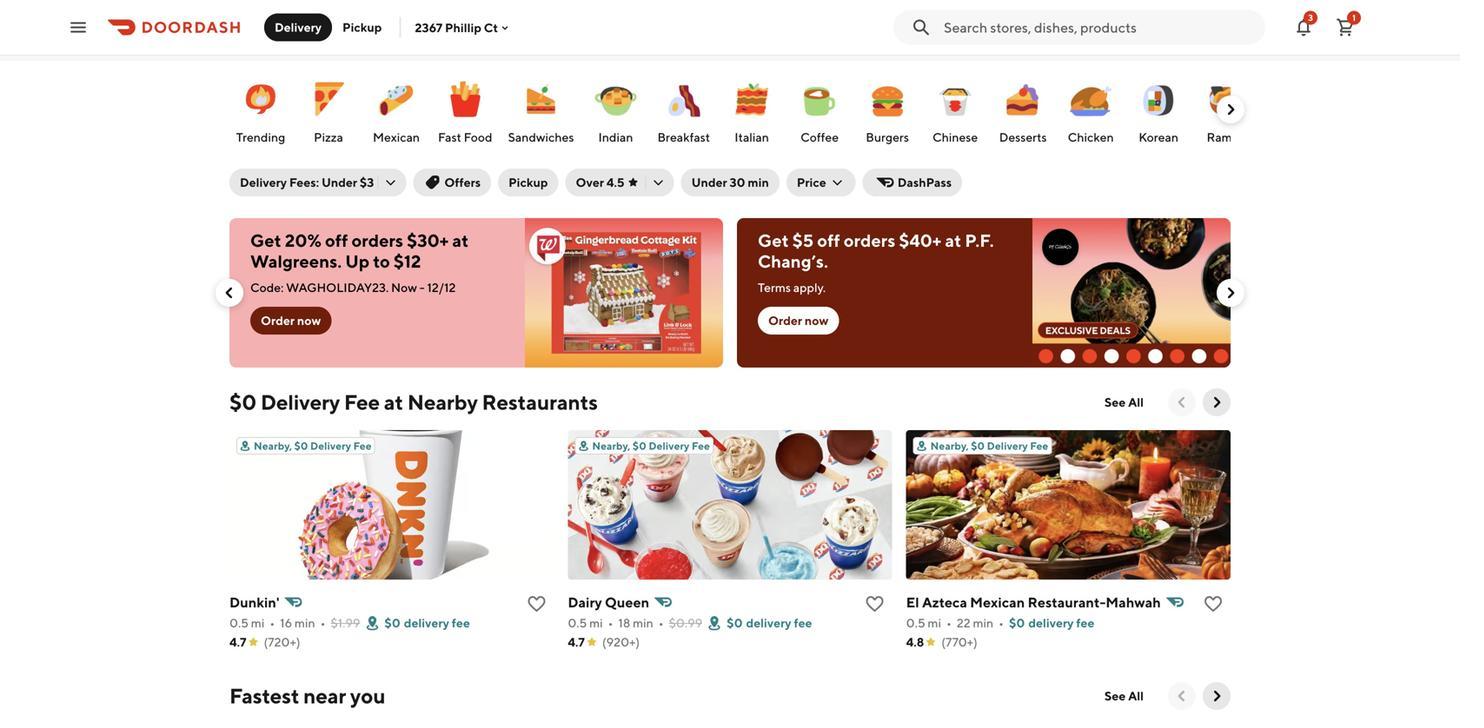 Task type: describe. For each thing, give the bounding box(es) containing it.
4.8
[[906, 635, 924, 649]]

now for up
[[297, 313, 321, 328]]

queen
[[605, 594, 650, 611]]

get $5 off orders $40+ at p.f. chang's. terms apply.
[[758, 230, 994, 295]]

$0 delivery fee at nearby restaurants
[[230, 390, 598, 415]]

offers button
[[413, 169, 491, 196]]

4.7 for dairy queen
[[568, 635, 585, 649]]

nearby
[[407, 390, 478, 415]]

0.5 for dunkin'
[[230, 616, 249, 630]]

4.5
[[607, 175, 625, 190]]

offers image
[[1019, 3, 1061, 44]]

fastest
[[230, 684, 299, 709]]

4.7 for dunkin'
[[230, 635, 246, 649]]

fast
[[438, 130, 462, 144]]

previous button of carousel image
[[1174, 688, 1191, 705]]

terms
[[758, 280, 791, 295]]

all for $0 delivery fee at nearby restaurants
[[1128, 395, 1144, 409]]

2 • from the left
[[320, 616, 326, 630]]

4 • from the left
[[659, 616, 664, 630]]

0.5 mi • 18 min •
[[568, 616, 664, 630]]

to
[[373, 251, 390, 272]]

12/12
[[427, 280, 456, 295]]

fee for dairy queen
[[794, 616, 812, 630]]

$12
[[394, 251, 421, 272]]

see for fastest near you
[[1105, 689, 1126, 703]]

sandwiches
[[508, 130, 574, 144]]

30
[[730, 175, 746, 190]]

22
[[957, 616, 971, 630]]

dairy queen
[[568, 594, 650, 611]]

see all link for $0 delivery fee at nearby restaurants
[[1094, 389, 1155, 416]]

delivery fees: under $3
[[240, 175, 374, 190]]

0 vertical spatial previous button of carousel image
[[221, 284, 238, 302]]

azteca
[[922, 594, 968, 611]]

pizza
[[314, 130, 343, 144]]

$30+
[[407, 230, 449, 251]]

burgers
[[866, 130, 909, 144]]

dairy
[[568, 594, 602, 611]]

up
[[345, 251, 370, 272]]

order now for get $5 off orders $40+ at p.f. chang's.
[[769, 313, 829, 328]]

delivery for dairy queen
[[746, 616, 792, 630]]

see all for $0 delivery fee at nearby restaurants
[[1105, 395, 1144, 409]]

2367
[[415, 20, 443, 35]]

3
[[1309, 13, 1314, 23]]

$0 delivery fee at nearby restaurants link
[[230, 389, 598, 416]]

under 30 min button
[[681, 169, 780, 196]]

ramen
[[1207, 130, 1246, 144]]

coffee
[[801, 130, 839, 144]]

$0.99
[[669, 616, 703, 630]]

el azteca mexican restaurant-mahwah
[[906, 594, 1161, 611]]

min for el azteca mexican restaurant-mahwah
[[973, 616, 994, 630]]

over 4.5
[[576, 175, 625, 190]]

$1.99
[[331, 616, 360, 630]]

1 under from the left
[[322, 175, 357, 190]]

phillip
[[445, 20, 482, 35]]

chang's.
[[758, 251, 829, 272]]

convenience
[[285, 16, 359, 30]]

$40+
[[899, 230, 942, 251]]

price button
[[787, 169, 856, 196]]

convenience link
[[233, 1, 369, 46]]

off for up
[[325, 230, 348, 251]]

fee for dunkin'
[[452, 616, 470, 630]]

next button of carousel image for $0 delivery fee at nearby restaurants
[[1208, 394, 1226, 411]]

2367 phillip ct
[[415, 20, 498, 35]]

3 delivery from the left
[[1029, 616, 1074, 630]]

korean
[[1139, 130, 1179, 144]]

18
[[619, 616, 631, 630]]

2 items, open order cart image
[[1335, 17, 1356, 38]]

delivery for dunkin'
[[404, 616, 449, 630]]

p.f.
[[965, 230, 994, 251]]

pickup for the left the pickup button
[[343, 20, 382, 34]]

indian
[[599, 130, 633, 144]]

next button of carousel image
[[1222, 284, 1240, 302]]

1 button
[[1328, 10, 1363, 45]]

delivery inside $0 delivery fee at nearby restaurants link
[[261, 390, 340, 415]]

fastest near you
[[230, 684, 386, 709]]

orders for $30+
[[352, 230, 403, 251]]

pickup for the right the pickup button
[[509, 175, 548, 190]]

Store search: begin typing to search for stores available on DoorDash text field
[[944, 18, 1255, 37]]

delivery button
[[264, 13, 332, 41]]

1
[[1353, 13, 1356, 23]]

all for fastest near you
[[1128, 689, 1144, 703]]

over
[[576, 175, 604, 190]]

$3
[[360, 175, 374, 190]]

dashpass button
[[863, 169, 962, 196]]

nearby, $0 delivery fee for dunkin'
[[254, 440, 372, 452]]

trending link
[[231, 70, 290, 150]]

apply.
[[794, 280, 826, 295]]

restaurant-
[[1028, 594, 1106, 611]]

see all for fastest near you
[[1105, 689, 1144, 703]]

0.5 for dairy queen
[[568, 616, 587, 630]]

fee for dunkin'
[[353, 440, 372, 452]]

retail image
[[1134, 3, 1176, 44]]

under inside "under 30 min" button
[[692, 175, 727, 190]]

offers inside button
[[445, 175, 481, 190]]

$5
[[793, 230, 814, 251]]

convenience image
[[240, 3, 282, 44]]

0 vertical spatial offers
[[1064, 16, 1099, 30]]

el
[[906, 594, 920, 611]]

3 fee from the left
[[1077, 616, 1095, 630]]

20%
[[285, 230, 322, 251]]

now
[[391, 280, 417, 295]]

-
[[420, 280, 425, 295]]



Task type: locate. For each thing, give the bounding box(es) containing it.
mi down azteca
[[928, 616, 942, 630]]

grocery
[[439, 16, 483, 30]]

0 vertical spatial pickup
[[343, 20, 382, 34]]

off inside get $5 off orders $40+ at p.f. chang's. terms apply.
[[817, 230, 840, 251]]

get for get $5 off orders $40+ at p.f. chang's.
[[758, 230, 789, 251]]

order now button for get 20% off orders $30+ at walgreens. up to $12
[[250, 307, 331, 335]]

3 • from the left
[[608, 616, 613, 630]]

order for get 20% off orders $30+ at walgreens. up to $12
[[261, 313, 295, 328]]

nearby, $0 delivery fee for dairy queen
[[592, 440, 710, 452]]

order down terms
[[769, 313, 802, 328]]

0 vertical spatial all
[[1128, 395, 1144, 409]]

order now button down the code:
[[250, 307, 331, 335]]

1 horizontal spatial previous button of carousel image
[[1174, 394, 1191, 411]]

2 order now button from the left
[[758, 307, 839, 335]]

0 horizontal spatial 0.5
[[230, 616, 249, 630]]

2 horizontal spatial 0.5
[[906, 616, 926, 630]]

2 horizontal spatial fee
[[1077, 616, 1095, 630]]

2 fee from the left
[[794, 616, 812, 630]]

1 order now from the left
[[261, 313, 321, 328]]

1 vertical spatial offers
[[445, 175, 481, 190]]

pets link
[[907, 1, 995, 46]]

2 4.7 from the left
[[568, 635, 585, 649]]

2 delivery from the left
[[746, 616, 792, 630]]

click to add this store to your saved list image
[[1203, 594, 1224, 615]]

0 horizontal spatial under
[[322, 175, 357, 190]]

order now down apply.
[[769, 313, 829, 328]]

nearby, for dairy queen
[[592, 440, 631, 452]]

now
[[297, 313, 321, 328], [805, 313, 829, 328]]

pets image
[[914, 3, 956, 44]]

min right 22
[[973, 616, 994, 630]]

delivery down restaurant-
[[1029, 616, 1074, 630]]

fees:
[[289, 175, 319, 190]]

$0 delivery fee right $1.99
[[385, 616, 470, 630]]

off
[[325, 230, 348, 251], [817, 230, 840, 251]]

previous button of carousel image
[[221, 284, 238, 302], [1174, 394, 1191, 411]]

1 see from the top
[[1105, 395, 1126, 409]]

order for get $5 off orders $40+ at p.f. chang's.
[[769, 313, 802, 328]]

fastest near you link
[[230, 682, 386, 710]]

1 horizontal spatial 0.5
[[568, 616, 587, 630]]

get 20% off orders $30+ at walgreens. up to $12 code: wagholiday23. now - 12/12
[[250, 230, 469, 295]]

mexican left the "fast"
[[373, 130, 420, 144]]

(920+)
[[602, 635, 640, 649]]

mi
[[251, 616, 265, 630], [590, 616, 603, 630], [928, 616, 942, 630]]

mi for dairy queen
[[590, 616, 603, 630]]

orders up to
[[352, 230, 403, 251]]

1 vertical spatial see
[[1105, 689, 1126, 703]]

order down the code:
[[261, 313, 295, 328]]

click to add this store to your saved list image left dairy in the left of the page
[[526, 594, 547, 615]]

2 see all link from the top
[[1094, 682, 1155, 710]]

get up chang's.
[[758, 230, 789, 251]]

click to add this store to your saved list image left el
[[865, 594, 886, 615]]

off up up
[[325, 230, 348, 251]]

•
[[270, 616, 275, 630], [320, 616, 326, 630], [608, 616, 613, 630], [659, 616, 664, 630], [947, 616, 952, 630], [999, 616, 1004, 630]]

0 horizontal spatial pickup
[[343, 20, 382, 34]]

• left 16
[[270, 616, 275, 630]]

0.5 mi • 16 min •
[[230, 616, 326, 630]]

4.7 down dairy in the left of the page
[[568, 635, 585, 649]]

2 off from the left
[[817, 230, 840, 251]]

walgreens.
[[250, 251, 342, 272]]

0 vertical spatial mexican
[[373, 130, 420, 144]]

see all link for fastest near you
[[1094, 682, 1155, 710]]

order now button for get $5 off orders $40+ at p.f. chang's.
[[758, 307, 839, 335]]

now down wagholiday23.
[[297, 313, 321, 328]]

2 horizontal spatial nearby,
[[931, 440, 969, 452]]

2 horizontal spatial delivery
[[1029, 616, 1074, 630]]

fee
[[452, 616, 470, 630], [794, 616, 812, 630], [1077, 616, 1095, 630]]

1 vertical spatial previous button of carousel image
[[1174, 394, 1191, 411]]

mi down dairy in the left of the page
[[590, 616, 603, 630]]

(720+)
[[264, 635, 300, 649]]

0 horizontal spatial at
[[384, 390, 403, 415]]

1 delivery from the left
[[404, 616, 449, 630]]

price
[[797, 175, 827, 190]]

1 $0 delivery fee from the left
[[385, 616, 470, 630]]

$0 delivery fee for dunkin'
[[385, 616, 470, 630]]

1 horizontal spatial at
[[452, 230, 469, 251]]

2 vertical spatial next button of carousel image
[[1208, 688, 1226, 705]]

5 • from the left
[[947, 616, 952, 630]]

1 horizontal spatial pickup
[[509, 175, 548, 190]]

min right '18'
[[633, 616, 654, 630]]

pickup down the sandwiches
[[509, 175, 548, 190]]

• left '18'
[[608, 616, 613, 630]]

1 nearby, $0 delivery fee from the left
[[254, 440, 372, 452]]

mexican
[[373, 130, 420, 144], [970, 594, 1025, 611]]

italian
[[735, 130, 769, 144]]

2 nearby, from the left
[[592, 440, 631, 452]]

6 • from the left
[[999, 616, 1004, 630]]

chicken
[[1068, 130, 1114, 144]]

nearby, $0 delivery fee for el azteca mexican restaurant-mahwah
[[931, 440, 1049, 452]]

1 order from the left
[[261, 313, 295, 328]]

4.7 down dunkin'
[[230, 635, 246, 649]]

chinese
[[933, 130, 978, 144]]

next button of carousel image for fastest near you
[[1208, 688, 1226, 705]]

1 get from the left
[[250, 230, 281, 251]]

1 see all from the top
[[1105, 395, 1144, 409]]

$0 delivery fee
[[385, 616, 470, 630], [727, 616, 812, 630]]

order
[[261, 313, 295, 328], [769, 313, 802, 328]]

now down apply.
[[805, 313, 829, 328]]

mi for dunkin'
[[251, 616, 265, 630]]

2 $0 delivery fee from the left
[[727, 616, 812, 630]]

1 • from the left
[[270, 616, 275, 630]]

get inside get 20% off orders $30+ at walgreens. up to $12 code: wagholiday23. now - 12/12
[[250, 230, 281, 251]]

1 horizontal spatial fee
[[794, 616, 812, 630]]

1 off from the left
[[325, 230, 348, 251]]

ct
[[484, 20, 498, 35]]

get for get 20% off orders $30+ at walgreens. up to $12
[[250, 230, 281, 251]]

nearby, $0 delivery fee
[[254, 440, 372, 452], [592, 440, 710, 452], [931, 440, 1049, 452]]

under left '30'
[[692, 175, 727, 190]]

1 horizontal spatial get
[[758, 230, 789, 251]]

0 horizontal spatial now
[[297, 313, 321, 328]]

off for chang's.
[[817, 230, 840, 251]]

3 nearby, $0 delivery fee from the left
[[931, 440, 1049, 452]]

dunkin'
[[230, 594, 280, 611]]

0 horizontal spatial off
[[325, 230, 348, 251]]

order now for get 20% off orders $30+ at walgreens. up to $12
[[261, 313, 321, 328]]

pets
[[960, 16, 984, 30]]

orders inside get 20% off orders $30+ at walgreens. up to $12 code: wagholiday23. now - 12/12
[[352, 230, 403, 251]]

1 fee from the left
[[452, 616, 470, 630]]

1 horizontal spatial under
[[692, 175, 727, 190]]

0.5 down dunkin'
[[230, 616, 249, 630]]

0 horizontal spatial previous button of carousel image
[[221, 284, 238, 302]]

1 horizontal spatial order now button
[[758, 307, 839, 335]]

you
[[350, 684, 386, 709]]

grocery image
[[393, 3, 435, 44]]

1 horizontal spatial $0 delivery fee
[[727, 616, 812, 630]]

2 order from the left
[[769, 313, 802, 328]]

1 vertical spatial mexican
[[970, 594, 1025, 611]]

1 now from the left
[[297, 313, 321, 328]]

desserts
[[999, 130, 1047, 144]]

0 horizontal spatial mi
[[251, 616, 265, 630]]

1 horizontal spatial 4.7
[[568, 635, 585, 649]]

2 order now from the left
[[769, 313, 829, 328]]

at for $40+
[[945, 230, 962, 251]]

near
[[304, 684, 346, 709]]

1 vertical spatial pickup button
[[498, 169, 559, 196]]

fee for dairy queen
[[692, 440, 710, 452]]

fee for el azteca mexican restaurant-mahwah
[[1030, 440, 1049, 452]]

nearby, for el azteca mexican restaurant-mahwah
[[931, 440, 969, 452]]

1 orders from the left
[[352, 230, 403, 251]]

1 mi from the left
[[251, 616, 265, 630]]

0.5 down dairy in the left of the page
[[568, 616, 587, 630]]

order now
[[261, 313, 321, 328], [769, 313, 829, 328]]

off inside get 20% off orders $30+ at walgreens. up to $12 code: wagholiday23. now - 12/12
[[325, 230, 348, 251]]

delivery inside delivery button
[[275, 20, 322, 34]]

1 vertical spatial see all
[[1105, 689, 1144, 703]]

at inside $0 delivery fee at nearby restaurants link
[[384, 390, 403, 415]]

2 0.5 from the left
[[568, 616, 587, 630]]

• left $0.99
[[659, 616, 664, 630]]

2 all from the top
[[1128, 689, 1144, 703]]

nearby,
[[254, 440, 292, 452], [592, 440, 631, 452], [931, 440, 969, 452]]

1 horizontal spatial mexican
[[970, 594, 1025, 611]]

see
[[1105, 395, 1126, 409], [1105, 689, 1126, 703]]

under 30 min
[[692, 175, 769, 190]]

1 horizontal spatial click to add this store to your saved list image
[[865, 594, 886, 615]]

(770+)
[[942, 635, 978, 649]]

nearby, for dunkin'
[[254, 440, 292, 452]]

delivery right $0.99
[[746, 616, 792, 630]]

dashpass
[[898, 175, 952, 190]]

delivery
[[275, 20, 322, 34], [240, 175, 287, 190], [261, 390, 340, 415], [310, 440, 351, 452], [649, 440, 690, 452], [987, 440, 1028, 452]]

1 vertical spatial all
[[1128, 689, 1144, 703]]

min for dunkin'
[[295, 616, 315, 630]]

16
[[280, 616, 292, 630]]

now for chang's.
[[805, 313, 829, 328]]

trending
[[236, 130, 285, 144]]

0 vertical spatial see
[[1105, 395, 1126, 409]]

open menu image
[[68, 17, 89, 38]]

min for dairy queen
[[633, 616, 654, 630]]

• left $1.99
[[320, 616, 326, 630]]

min right '30'
[[748, 175, 769, 190]]

1 vertical spatial pickup
[[509, 175, 548, 190]]

min
[[748, 175, 769, 190], [295, 616, 315, 630], [633, 616, 654, 630], [973, 616, 994, 630]]

at left p.f.
[[945, 230, 962, 251]]

click to add this store to your saved list image
[[526, 594, 547, 615], [865, 594, 886, 615]]

min inside button
[[748, 175, 769, 190]]

click to add this store to your saved list image for dunkin'
[[526, 594, 547, 615]]

1 horizontal spatial now
[[805, 313, 829, 328]]

2 mi from the left
[[590, 616, 603, 630]]

$0
[[230, 390, 257, 415], [294, 440, 308, 452], [633, 440, 647, 452], [971, 440, 985, 452], [385, 616, 401, 630], [727, 616, 743, 630], [1009, 616, 1025, 630]]

0 horizontal spatial order now button
[[250, 307, 331, 335]]

2 now from the left
[[805, 313, 829, 328]]

0.5 up 4.8
[[906, 616, 926, 630]]

1 vertical spatial next button of carousel image
[[1208, 394, 1226, 411]]

mexican up 0.5 mi • 22 min • $0 delivery fee
[[970, 594, 1025, 611]]

2 horizontal spatial mi
[[928, 616, 942, 630]]

under
[[322, 175, 357, 190], [692, 175, 727, 190]]

2 nearby, $0 delivery fee from the left
[[592, 440, 710, 452]]

1 horizontal spatial nearby, $0 delivery fee
[[592, 440, 710, 452]]

offers down fast food
[[445, 175, 481, 190]]

pickup
[[343, 20, 382, 34], [509, 175, 548, 190]]

0 horizontal spatial delivery
[[404, 616, 449, 630]]

1 horizontal spatial pickup button
[[498, 169, 559, 196]]

pickup left grocery image
[[343, 20, 382, 34]]

order now down the code:
[[261, 313, 321, 328]]

at for $30+
[[452, 230, 469, 251]]

2 orders from the left
[[844, 230, 896, 251]]

at
[[452, 230, 469, 251], [945, 230, 962, 251], [384, 390, 403, 415]]

pickup button left grocery image
[[332, 13, 392, 41]]

wagholiday23.
[[286, 280, 389, 295]]

orders inside get $5 off orders $40+ at p.f. chang's. terms apply.
[[844, 230, 896, 251]]

1 horizontal spatial delivery
[[746, 616, 792, 630]]

next button of carousel image
[[1222, 101, 1240, 118], [1208, 394, 1226, 411], [1208, 688, 1226, 705]]

1 horizontal spatial order now
[[769, 313, 829, 328]]

order now button down apply.
[[758, 307, 839, 335]]

0 vertical spatial next button of carousel image
[[1222, 101, 1240, 118]]

$0 delivery fee for dairy queen
[[727, 616, 812, 630]]

0 horizontal spatial fee
[[452, 616, 470, 630]]

click to add this store to your saved list image for dairy queen
[[865, 594, 886, 615]]

0.5 for el azteca mexican restaurant-mahwah
[[906, 616, 926, 630]]

1 4.7 from the left
[[230, 635, 246, 649]]

offers link
[[1012, 1, 1110, 46]]

at right $30+
[[452, 230, 469, 251]]

min right 16
[[295, 616, 315, 630]]

see all link
[[1094, 389, 1155, 416], [1094, 682, 1155, 710]]

pickup button
[[332, 13, 392, 41], [498, 169, 559, 196]]

2 horizontal spatial at
[[945, 230, 962, 251]]

2367 phillip ct button
[[415, 20, 512, 35]]

2 see from the top
[[1105, 689, 1126, 703]]

orders left $40+ at top right
[[844, 230, 896, 251]]

0 horizontal spatial order
[[261, 313, 295, 328]]

breakfast
[[658, 130, 710, 144]]

code:
[[250, 280, 284, 295]]

0 horizontal spatial 4.7
[[230, 635, 246, 649]]

0 horizontal spatial mexican
[[373, 130, 420, 144]]

2 under from the left
[[692, 175, 727, 190]]

0 horizontal spatial order now
[[261, 313, 321, 328]]

over 4.5 button
[[566, 169, 674, 196]]

off right the $5 at the right top
[[817, 230, 840, 251]]

1 horizontal spatial orders
[[844, 230, 896, 251]]

1 horizontal spatial offers
[[1064, 16, 1099, 30]]

1 click to add this store to your saved list image from the left
[[526, 594, 547, 615]]

under left $3
[[322, 175, 357, 190]]

$0 delivery fee right $0.99
[[727, 616, 812, 630]]

0 horizontal spatial orders
[[352, 230, 403, 251]]

at inside get $5 off orders $40+ at p.f. chang's. terms apply.
[[945, 230, 962, 251]]

1 horizontal spatial off
[[817, 230, 840, 251]]

1 horizontal spatial nearby,
[[592, 440, 631, 452]]

2 click to add this store to your saved list image from the left
[[865, 594, 886, 615]]

0 horizontal spatial nearby, $0 delivery fee
[[254, 440, 372, 452]]

0 horizontal spatial pickup button
[[332, 13, 392, 41]]

0 vertical spatial see all link
[[1094, 389, 1155, 416]]

1 nearby, from the left
[[254, 440, 292, 452]]

• right 22
[[999, 616, 1004, 630]]

restaurants
[[482, 390, 598, 415]]

3 0.5 from the left
[[906, 616, 926, 630]]

pickup button down the sandwiches
[[498, 169, 559, 196]]

at inside get 20% off orders $30+ at walgreens. up to $12 code: wagholiday23. now - 12/12
[[452, 230, 469, 251]]

see for $0 delivery fee at nearby restaurants
[[1105, 395, 1126, 409]]

mi for el azteca mexican restaurant-mahwah
[[928, 616, 942, 630]]

1 order now button from the left
[[250, 307, 331, 335]]

notification bell image
[[1294, 17, 1314, 38]]

0 vertical spatial see all
[[1105, 395, 1144, 409]]

0 horizontal spatial $0 delivery fee
[[385, 616, 470, 630]]

3 mi from the left
[[928, 616, 942, 630]]

0.5 mi • 22 min • $0 delivery fee
[[906, 616, 1095, 630]]

1 horizontal spatial order
[[769, 313, 802, 328]]

get inside get $5 off orders $40+ at p.f. chang's. terms apply.
[[758, 230, 789, 251]]

0 horizontal spatial nearby,
[[254, 440, 292, 452]]

at left nearby
[[384, 390, 403, 415]]

0 horizontal spatial offers
[[445, 175, 481, 190]]

1 0.5 from the left
[[230, 616, 249, 630]]

mahwah
[[1106, 594, 1161, 611]]

grocery link
[[386, 1, 494, 46]]

0 horizontal spatial get
[[250, 230, 281, 251]]

food
[[464, 130, 493, 144]]

offers right offers image
[[1064, 16, 1099, 30]]

1 see all link from the top
[[1094, 389, 1155, 416]]

3 nearby, from the left
[[931, 440, 969, 452]]

1 vertical spatial see all link
[[1094, 682, 1155, 710]]

0.5
[[230, 616, 249, 630], [568, 616, 587, 630], [906, 616, 926, 630]]

fee
[[344, 390, 380, 415], [353, 440, 372, 452], [692, 440, 710, 452], [1030, 440, 1049, 452]]

fast food
[[438, 130, 493, 144]]

• left 22
[[947, 616, 952, 630]]

mi down dunkin'
[[251, 616, 265, 630]]

0 vertical spatial pickup button
[[332, 13, 392, 41]]

2 horizontal spatial nearby, $0 delivery fee
[[931, 440, 1049, 452]]

2 see all from the top
[[1105, 689, 1144, 703]]

1 all from the top
[[1128, 395, 1144, 409]]

delivery right $1.99
[[404, 616, 449, 630]]

2 get from the left
[[758, 230, 789, 251]]

orders for $40+
[[844, 230, 896, 251]]

delivery
[[404, 616, 449, 630], [746, 616, 792, 630], [1029, 616, 1074, 630]]

get up walgreens.
[[250, 230, 281, 251]]

1 horizontal spatial mi
[[590, 616, 603, 630]]

0 horizontal spatial click to add this store to your saved list image
[[526, 594, 547, 615]]



Task type: vqa. For each thing, say whether or not it's contained in the screenshot.
$$ for DC STONE PIZZA
no



